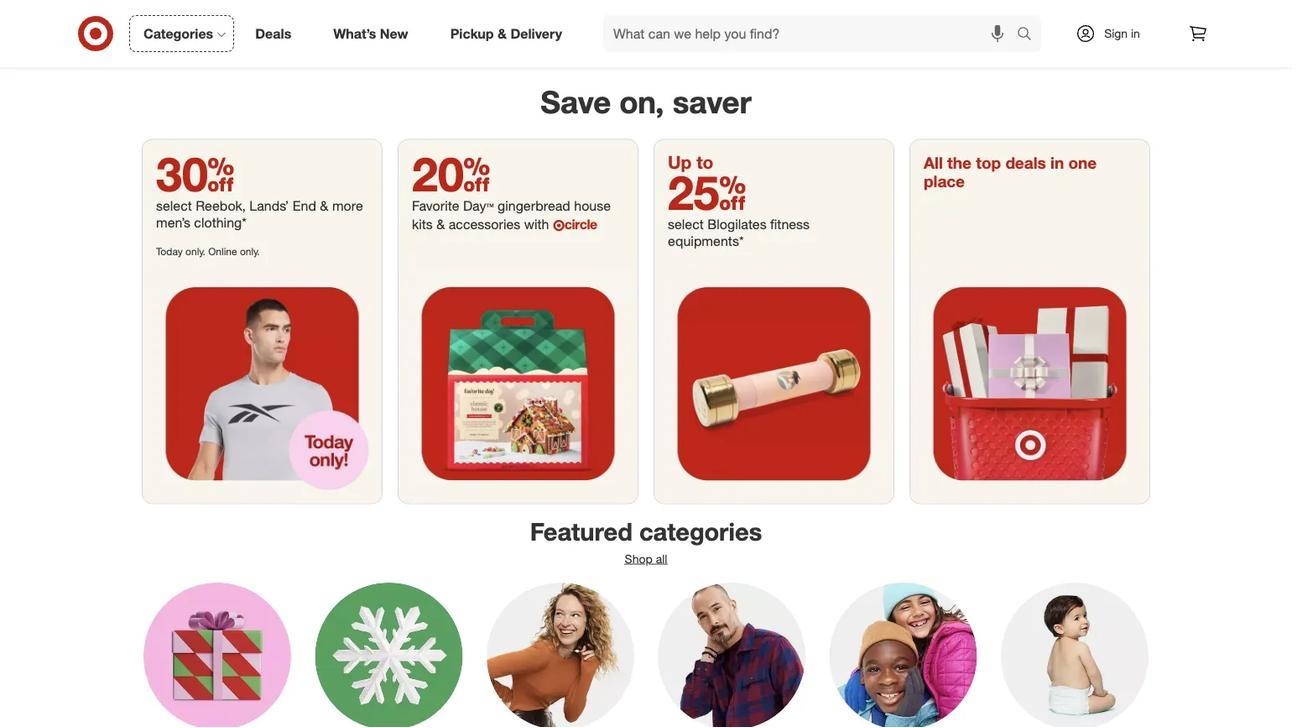 Task type: vqa. For each thing, say whether or not it's contained in the screenshot.
Toys
no



Task type: locate. For each thing, give the bounding box(es) containing it.
& inside 30 select reebok, lands' end & more men's clothing*
[[320, 198, 329, 214]]

select inside 30 select reebok, lands' end & more men's clothing*
[[156, 198, 192, 214]]

& right the end
[[320, 198, 329, 214]]

1 vertical spatial &
[[320, 198, 329, 214]]

circle
[[565, 216, 597, 233]]

delivery
[[511, 25, 562, 42]]

more
[[332, 198, 363, 214]]

search button
[[1010, 15, 1050, 55]]

select inside select blogilates fitness equipments*
[[668, 216, 704, 233]]

today only! image
[[143, 264, 382, 504]]

up to
[[668, 152, 714, 173]]

select up men's
[[156, 198, 192, 214]]

& right kits
[[437, 216, 445, 233]]

in
[[1132, 26, 1141, 41], [1051, 153, 1065, 172]]

select
[[156, 198, 192, 214], [668, 216, 704, 233]]

select up equipments*
[[668, 216, 704, 233]]

top
[[977, 153, 1002, 172]]

in left one
[[1051, 153, 1065, 172]]

men's
[[156, 215, 190, 231]]

0 horizontal spatial &
[[320, 198, 329, 214]]

0 vertical spatial select
[[156, 198, 192, 214]]

1 horizontal spatial only.
[[240, 245, 260, 258]]

new
[[380, 25, 409, 42]]

what's new
[[333, 25, 409, 42]]

categories link
[[129, 15, 234, 52]]

pickup & delivery link
[[436, 15, 583, 52]]

gingerbread house kits & accessories with
[[412, 198, 611, 233]]

deals
[[255, 25, 292, 42]]

only. right the today
[[186, 245, 206, 258]]

favorite
[[412, 198, 460, 214]]

What can we help you find? suggestions appear below search field
[[604, 15, 1022, 52]]

1 horizontal spatial select
[[668, 216, 704, 233]]

to
[[697, 152, 714, 173]]

only. right online
[[240, 245, 260, 258]]

only.
[[186, 245, 206, 258], [240, 245, 260, 258]]

equipments*
[[668, 233, 744, 250]]

& inside gingerbread house kits & accessories with
[[437, 216, 445, 233]]

favorite day ™
[[412, 198, 494, 214]]

25
[[668, 164, 747, 221]]

30 select reebok, lands' end & more men's clothing*
[[156, 145, 363, 231]]

2 vertical spatial &
[[437, 216, 445, 233]]

online
[[208, 245, 237, 258]]

0 horizontal spatial select
[[156, 198, 192, 214]]

on,
[[620, 83, 664, 121]]

shop
[[625, 552, 653, 566]]

0 horizontal spatial in
[[1051, 153, 1065, 172]]

in inside all the top deals in one place
[[1051, 153, 1065, 172]]

saver
[[673, 83, 752, 121]]

today only. online only.
[[156, 245, 260, 258]]

1 vertical spatial in
[[1051, 153, 1065, 172]]

categories
[[640, 517, 762, 547]]

0 horizontal spatial only.
[[186, 245, 206, 258]]

2 horizontal spatial &
[[498, 25, 507, 42]]

& right pickup
[[498, 25, 507, 42]]

&
[[498, 25, 507, 42], [320, 198, 329, 214], [437, 216, 445, 233]]

1 vertical spatial select
[[668, 216, 704, 233]]

gingerbread
[[498, 198, 571, 214]]

1 horizontal spatial in
[[1132, 26, 1141, 41]]

sign in link
[[1062, 15, 1167, 52]]

30
[[156, 145, 235, 202]]

2 only. from the left
[[240, 245, 260, 258]]

accessories
[[449, 216, 521, 233]]

all
[[656, 552, 668, 566]]

1 horizontal spatial &
[[437, 216, 445, 233]]

with
[[525, 216, 549, 233]]

in right "sign"
[[1132, 26, 1141, 41]]

all
[[924, 153, 943, 172]]

0 vertical spatial in
[[1132, 26, 1141, 41]]

end
[[293, 198, 316, 214]]

all the top deals in one place
[[924, 153, 1097, 192]]

reebok,
[[196, 198, 246, 214]]



Task type: describe. For each thing, give the bounding box(es) containing it.
all the top deals in one place link
[[911, 140, 1150, 504]]

kits
[[412, 216, 433, 233]]

™
[[487, 198, 494, 214]]

place
[[924, 172, 965, 192]]

save on, saver
[[541, 83, 752, 121]]

categories
[[144, 25, 213, 42]]

featured
[[530, 517, 633, 547]]

the
[[948, 153, 972, 172]]

what's
[[333, 25, 376, 42]]

1 only. from the left
[[186, 245, 206, 258]]

select blogilates fitness equipments*
[[668, 216, 810, 250]]

lands'
[[250, 198, 289, 214]]

deals link
[[241, 15, 313, 52]]

fitness
[[771, 216, 810, 233]]

0 vertical spatial &
[[498, 25, 507, 42]]

one
[[1069, 153, 1097, 172]]

clothing*
[[194, 215, 247, 231]]

sign
[[1105, 26, 1128, 41]]

pickup
[[451, 25, 494, 42]]

day
[[463, 198, 487, 214]]

blogilates
[[708, 216, 767, 233]]

featured categories shop all
[[530, 517, 762, 566]]

shop all link
[[625, 552, 668, 566]]

pickup & delivery
[[451, 25, 562, 42]]

today
[[156, 245, 183, 258]]

save
[[541, 83, 611, 121]]

in inside sign in link
[[1132, 26, 1141, 41]]

deals
[[1006, 153, 1047, 172]]

20
[[412, 145, 491, 202]]

what's new link
[[319, 15, 430, 52]]

up
[[668, 152, 692, 173]]

search
[[1010, 27, 1050, 43]]

sign in
[[1105, 26, 1141, 41]]

house
[[574, 198, 611, 214]]



